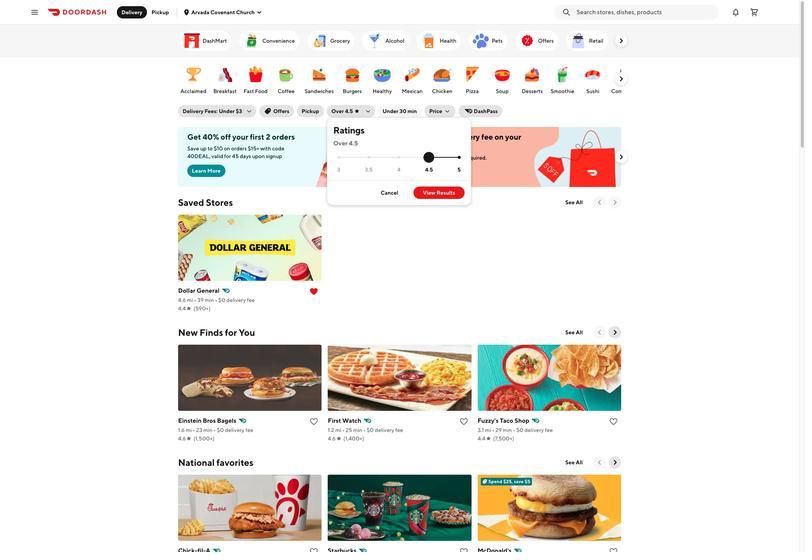Task type: locate. For each thing, give the bounding box(es) containing it.
0 vertical spatial 4.5
[[345, 108, 353, 114]]

•
[[194, 297, 196, 303], [215, 297, 217, 303], [193, 427, 195, 433], [214, 427, 216, 433], [342, 427, 345, 433], [363, 427, 366, 433], [492, 427, 495, 433], [513, 427, 515, 433]]

delivery for dollar general
[[226, 297, 246, 303]]

0 horizontal spatial pickup button
[[147, 6, 174, 18]]

next button of carousel image for saved stores
[[611, 199, 619, 206]]

0 horizontal spatial 4.4
[[178, 305, 186, 312]]

2 food from the left
[[633, 88, 646, 94]]

click to add this store to your saved list image for new finds for you
[[609, 417, 618, 426]]

mi right 3.1
[[485, 427, 491, 433]]

1 horizontal spatial food
[[633, 88, 646, 94]]

1 vertical spatial all
[[576, 329, 583, 335]]

click to add this store to your saved list image
[[609, 417, 618, 426], [609, 547, 618, 552]]

0 horizontal spatial more
[[207, 168, 221, 174]]

your inside 'enjoy a $0 delivery fee on your first order.'
[[505, 132, 521, 141]]

learn more down subtotal
[[417, 169, 445, 175]]

0 vertical spatial delivery
[[122, 9, 142, 15]]

church
[[236, 9, 255, 15]]

min right 39
[[205, 297, 214, 303]]

min right 25
[[353, 427, 362, 433]]

dashmart
[[203, 38, 227, 44]]

• up (1,400+)
[[363, 427, 366, 433]]

delivery down bagels
[[225, 427, 244, 433]]

40deal,
[[187, 153, 210, 159]]

1 see all link from the top
[[561, 196, 588, 209]]

mi for fuzzy's
[[485, 427, 491, 433]]

food
[[255, 88, 268, 94], [633, 88, 646, 94]]

1 horizontal spatial 4.4
[[478, 436, 486, 442]]

breakfast
[[213, 88, 237, 94]]

$5 subtotal minimum required.
[[412, 155, 487, 161]]

pets
[[492, 38, 503, 44]]

on inside save up to $10 on orders $15+ with code 40deal, valid for 45 days upon signup
[[224, 145, 230, 152]]

0 vertical spatial over
[[331, 108, 344, 114]]

dollar general
[[178, 287, 220, 294]]

pickup right delivery button
[[152, 9, 169, 15]]

4.6 for first watch
[[328, 436, 336, 442]]

next button of carousel image
[[618, 37, 625, 45], [618, 153, 625, 161], [611, 329, 619, 336]]

see all link for new finds for you
[[561, 326, 588, 339]]

new finds for you link
[[178, 326, 255, 339]]

national
[[178, 457, 215, 468]]

first inside 'enjoy a $0 delivery fee on your first order.'
[[412, 142, 426, 150]]

4.4
[[178, 305, 186, 312], [478, 436, 486, 442]]

0 vertical spatial $5
[[412, 155, 419, 161]]

over inside button
[[331, 108, 344, 114]]

get 40% off your first 2 orders
[[187, 132, 295, 141]]

1 food from the left
[[255, 88, 268, 94]]

see all for saved stores
[[566, 199, 583, 205]]

2 see all from the top
[[566, 329, 583, 335]]

$​0 down shop
[[517, 427, 524, 433]]

23
[[196, 427, 202, 433]]

delivery for einstein bros bagels
[[225, 427, 244, 433]]

3 see from the top
[[566, 459, 575, 466]]

orders up the 45
[[231, 145, 247, 152]]

next button of carousel image
[[618, 75, 625, 83], [611, 199, 619, 206], [611, 459, 619, 466]]

fast food
[[244, 88, 268, 94]]

food right the fast
[[255, 88, 268, 94]]

1 horizontal spatial $5
[[525, 479, 531, 484]]

fee for dollar general
[[247, 297, 255, 303]]

• left 39
[[194, 297, 196, 303]]

soup
[[496, 88, 509, 94]]

1 see all from the top
[[566, 199, 583, 205]]

notification bell image
[[731, 8, 741, 17]]

1 vertical spatial see
[[566, 329, 575, 335]]

0 horizontal spatial your
[[232, 132, 248, 141]]

learn for get 40% off your first 2 orders
[[192, 168, 206, 174]]

0 vertical spatial 4.4
[[178, 305, 186, 312]]

2 see from the top
[[566, 329, 575, 335]]

click to add this store to your saved list image
[[309, 417, 319, 426], [459, 417, 468, 426], [309, 547, 319, 552], [459, 547, 468, 552]]

previous button of carousel image
[[596, 199, 604, 206]]

arvada
[[191, 9, 209, 15]]

0 vertical spatial all
[[576, 199, 583, 205]]

1 horizontal spatial orders
[[272, 132, 295, 141]]

on
[[495, 132, 504, 141], [224, 145, 230, 152]]

1 horizontal spatial your
[[505, 132, 521, 141]]

39
[[197, 297, 204, 303]]

first down the enjoy at right
[[412, 142, 426, 150]]

1 vertical spatial offers
[[273, 108, 289, 114]]

0 vertical spatial next button of carousel image
[[618, 37, 625, 45]]

more down valid
[[207, 168, 221, 174]]

1 horizontal spatial pickup button
[[297, 105, 324, 117]]

0 horizontal spatial first
[[250, 132, 264, 141]]

1 horizontal spatial learn more
[[417, 169, 445, 175]]

more for a
[[432, 169, 445, 175]]

$5 left subtotal
[[412, 155, 419, 161]]

smoothie
[[551, 88, 575, 94]]

0 vertical spatial see all link
[[561, 196, 588, 209]]

4.6 mi • 39 min • $​0 delivery fee
[[178, 297, 255, 303]]

4.6 down dollar
[[178, 297, 186, 303]]

0 vertical spatial pickup button
[[147, 6, 174, 18]]

1 vertical spatial previous button of carousel image
[[596, 459, 604, 466]]

0 vertical spatial first
[[250, 132, 264, 141]]

$​0 for general
[[218, 297, 225, 303]]

see for new finds for you
[[566, 329, 575, 335]]

pickup down sandwiches
[[302, 108, 319, 114]]

food for comfort food
[[633, 88, 646, 94]]

over up the ratings
[[331, 108, 344, 114]]

learn down subtotal
[[417, 169, 431, 175]]

• left 23
[[193, 427, 195, 433]]

0 vertical spatial previous button of carousel image
[[596, 329, 604, 336]]

a
[[434, 132, 438, 141]]

on right $10
[[224, 145, 230, 152]]

catering image
[[619, 32, 637, 50]]

on inside 'enjoy a $0 delivery fee on your first order.'
[[495, 132, 504, 141]]

healthy
[[373, 88, 392, 94]]

delivery fees: under $3
[[183, 108, 242, 114]]

1 vertical spatial first
[[412, 142, 426, 150]]

1 all from the top
[[576, 199, 583, 205]]

2 vertical spatial all
[[576, 459, 583, 466]]

2 your from the left
[[505, 132, 521, 141]]

see all
[[566, 199, 583, 205], [566, 329, 583, 335], [566, 459, 583, 466]]

delivery button
[[117, 6, 147, 18]]

1 vertical spatial over 4.5
[[333, 140, 358, 147]]

fuzzy's taco shop
[[478, 417, 530, 424]]

see for national favorites
[[566, 459, 575, 466]]

learn more down 40deal,
[[192, 168, 221, 174]]

pizza
[[466, 88, 479, 94]]

3 see all link from the top
[[561, 456, 588, 469]]

3 all from the top
[[576, 459, 583, 466]]

more down subtotal
[[432, 169, 445, 175]]

min right 23
[[203, 427, 213, 433]]

0 vertical spatial see all
[[566, 199, 583, 205]]

health image
[[420, 32, 438, 50]]

4.6
[[178, 297, 186, 303], [178, 436, 186, 442], [328, 436, 336, 442]]

retail
[[589, 38, 604, 44]]

1 click to add this store to your saved list image from the top
[[609, 417, 618, 426]]

4.5 down the ratings
[[349, 140, 358, 147]]

1 vertical spatial pickup button
[[297, 105, 324, 117]]

0 horizontal spatial learn
[[192, 168, 206, 174]]

1 horizontal spatial more
[[432, 169, 445, 175]]

for inside save up to $10 on orders $15+ with code 40deal, valid for 45 days upon signup
[[224, 153, 231, 159]]

delivery for delivery
[[122, 9, 142, 15]]

$3
[[236, 108, 242, 114]]

4 stars and over image
[[397, 156, 401, 159]]

1 vertical spatial next button of carousel image
[[611, 199, 619, 206]]

1 horizontal spatial first
[[412, 142, 426, 150]]

1 your from the left
[[232, 132, 248, 141]]

learn more button down subtotal
[[412, 166, 450, 179]]

offers down coffee in the top of the page
[[273, 108, 289, 114]]

0 vertical spatial for
[[224, 153, 231, 159]]

0 horizontal spatial on
[[224, 145, 230, 152]]

0 horizontal spatial pickup
[[152, 9, 169, 15]]

more for 40%
[[207, 168, 221, 174]]

offers right offers icon on the top right of page
[[538, 38, 554, 44]]

1 horizontal spatial under
[[383, 108, 398, 114]]

pickup
[[152, 9, 169, 15], [302, 108, 319, 114]]

0 horizontal spatial offers
[[273, 108, 289, 114]]

delivery up the "you"
[[226, 297, 246, 303]]

for left the "you"
[[225, 327, 237, 338]]

delivery inside button
[[122, 9, 142, 15]]

4.6 down 1.2
[[328, 436, 336, 442]]

2 vertical spatial see all link
[[561, 456, 588, 469]]

$​0 right 25
[[367, 427, 374, 433]]

min right 29
[[503, 427, 512, 433]]

2 previous button of carousel image from the top
[[596, 459, 604, 466]]

learn down 40deal,
[[192, 168, 206, 174]]

valid
[[212, 153, 223, 159]]

orders up code
[[272, 132, 295, 141]]

min right 30
[[408, 108, 417, 114]]

1 vertical spatial $5
[[525, 479, 531, 484]]

learn more
[[192, 168, 221, 174], [417, 169, 445, 175]]

0 vertical spatial on
[[495, 132, 504, 141]]

previous button of carousel image
[[596, 329, 604, 336], [596, 459, 604, 466]]

grocery link
[[307, 31, 355, 51]]

2 under from the left
[[383, 108, 398, 114]]

over 4.5 down the ratings
[[333, 140, 358, 147]]

dashmart image
[[183, 32, 201, 50]]

4.5
[[345, 108, 353, 114], [349, 140, 358, 147], [425, 166, 433, 173]]

3 stars and over image
[[337, 156, 340, 159]]

delivery inside 'enjoy a $0 delivery fee on your first order.'
[[451, 132, 480, 141]]

fee inside 'enjoy a $0 delivery fee on your first order.'
[[482, 132, 493, 141]]

mi for einstein
[[186, 427, 192, 433]]

over up 3 stars and over icon
[[333, 140, 348, 147]]

0 horizontal spatial learn more button
[[187, 165, 225, 177]]

delivery right $0
[[451, 132, 480, 141]]

$5 right save
[[525, 479, 531, 484]]

0 horizontal spatial under
[[219, 108, 235, 114]]

min for fuzzy's taco shop
[[503, 427, 512, 433]]

1 vertical spatial delivery
[[183, 108, 204, 114]]

1 horizontal spatial delivery
[[183, 108, 204, 114]]

4.5 up the ratings
[[345, 108, 353, 114]]

under left 30
[[383, 108, 398, 114]]

ratings
[[333, 125, 365, 135]]

pets link
[[469, 31, 507, 51]]

1 previous button of carousel image from the top
[[596, 329, 604, 336]]

for left the 45
[[224, 153, 231, 159]]

learn
[[192, 168, 206, 174], [417, 169, 431, 175]]

$​0 down general
[[218, 297, 225, 303]]

delivery for fuzzy's taco shop
[[525, 427, 544, 433]]

1 vertical spatial pickup
[[302, 108, 319, 114]]

delivery down shop
[[525, 427, 544, 433]]

0 horizontal spatial delivery
[[122, 9, 142, 15]]

2 vertical spatial next button of carousel image
[[611, 459, 619, 466]]

3 see all from the top
[[566, 459, 583, 466]]

click to add this store to your saved list image for national favorites
[[609, 547, 618, 552]]

2 see all link from the top
[[561, 326, 588, 339]]

0 vertical spatial click to add this store to your saved list image
[[609, 417, 618, 426]]

orders inside save up to $10 on orders $15+ with code 40deal, valid for 45 days upon signup
[[231, 145, 247, 152]]

up
[[200, 145, 207, 152]]

all for saved stores
[[576, 199, 583, 205]]

coffee
[[278, 88, 295, 94]]

0 vertical spatial next button of carousel image
[[618, 75, 625, 83]]

4.5 down subtotal
[[425, 166, 433, 173]]

see all link for national favorites
[[561, 456, 588, 469]]

learn more button down 40deal,
[[187, 165, 225, 177]]

0 vertical spatial offers
[[538, 38, 554, 44]]

learn more button
[[187, 165, 225, 177], [412, 166, 450, 179]]

on down 'dashpass'
[[495, 132, 504, 141]]

2 vertical spatial next button of carousel image
[[611, 329, 619, 336]]

your
[[232, 132, 248, 141], [505, 132, 521, 141]]

4.5 inside button
[[345, 108, 353, 114]]

see for saved stores
[[566, 199, 575, 205]]

mi right the 1.6
[[186, 427, 192, 433]]

1 vertical spatial see all link
[[561, 326, 588, 339]]

• down general
[[215, 297, 217, 303]]

4.4 down 3.1
[[478, 436, 486, 442]]

signup
[[266, 153, 282, 159]]

under left the $3
[[219, 108, 235, 114]]

over 4.5 up the ratings
[[331, 108, 353, 114]]

$10
[[214, 145, 223, 152]]

code
[[272, 145, 284, 152]]

minimum
[[441, 155, 464, 161]]

0 horizontal spatial learn more
[[192, 168, 221, 174]]

food right comfort
[[633, 88, 646, 94]]

fee
[[482, 132, 493, 141], [247, 297, 255, 303], [246, 427, 253, 433], [395, 427, 403, 433], [545, 427, 553, 433]]

1 horizontal spatial learn more button
[[412, 166, 450, 179]]

2 all from the top
[[576, 329, 583, 335]]

mi down dollar
[[187, 297, 193, 303]]

delivery right 25
[[375, 427, 394, 433]]

1 horizontal spatial learn
[[417, 169, 431, 175]]

2 vertical spatial see
[[566, 459, 575, 466]]

3.1 mi • 29 min • $​0 delivery fee
[[478, 427, 553, 433]]

orders
[[272, 132, 295, 141], [231, 145, 247, 152]]

saved stores
[[178, 197, 233, 208]]

1 horizontal spatial offers
[[538, 38, 554, 44]]

3.5 stars and over image
[[367, 156, 370, 159]]

2 vertical spatial see all
[[566, 459, 583, 466]]

1 vertical spatial on
[[224, 145, 230, 152]]

1 see from the top
[[566, 199, 575, 205]]

1 vertical spatial click to add this store to your saved list image
[[609, 547, 618, 552]]

0 horizontal spatial $5
[[412, 155, 419, 161]]

over
[[331, 108, 344, 114], [333, 140, 348, 147]]

fuzzy's
[[478, 417, 499, 424]]

new
[[178, 327, 198, 338]]

1 horizontal spatial on
[[495, 132, 504, 141]]

with
[[260, 145, 271, 152]]

sushi
[[586, 88, 600, 94]]

40%
[[203, 132, 219, 141]]

4.6 down the 1.6
[[178, 436, 186, 442]]

fee for einstein bros bagels
[[246, 427, 253, 433]]

2 click to add this store to your saved list image from the top
[[609, 547, 618, 552]]

get
[[187, 132, 201, 141]]

enjoy a $0 delivery fee on your first order.
[[412, 132, 521, 150]]

1 under from the left
[[219, 108, 235, 114]]

mi right 1.2
[[335, 427, 341, 433]]

alcohol link
[[362, 31, 409, 51]]

4
[[397, 166, 401, 173]]

0 vertical spatial over 4.5
[[331, 108, 353, 114]]

(1,400+)
[[343, 436, 364, 442]]

for
[[224, 153, 231, 159], [225, 327, 237, 338]]

under
[[219, 108, 235, 114], [383, 108, 398, 114]]

0 vertical spatial orders
[[272, 132, 295, 141]]

pickup button
[[147, 6, 174, 18], [297, 105, 324, 117]]

mi
[[187, 297, 193, 303], [186, 427, 192, 433], [335, 427, 341, 433], [485, 427, 491, 433]]

5 stars and over image
[[458, 156, 461, 159]]

$​0 down bagels
[[217, 427, 224, 433]]

delivery
[[451, 132, 480, 141], [226, 297, 246, 303], [225, 427, 244, 433], [375, 427, 394, 433], [525, 427, 544, 433]]

over 4.5
[[331, 108, 353, 114], [333, 140, 358, 147]]

first left 2
[[250, 132, 264, 141]]

0 vertical spatial see
[[566, 199, 575, 205]]

1 vertical spatial orders
[[231, 145, 247, 152]]

see all for national favorites
[[566, 459, 583, 466]]

bros
[[203, 417, 216, 424]]

0 horizontal spatial orders
[[231, 145, 247, 152]]

arvada covenant church button
[[184, 9, 262, 15]]

1 horizontal spatial pickup
[[302, 108, 319, 114]]

4.4 down dollar
[[178, 305, 186, 312]]

1 vertical spatial see all
[[566, 329, 583, 335]]

0 horizontal spatial food
[[255, 88, 268, 94]]

1 vertical spatial 4.4
[[478, 436, 486, 442]]



Task type: vqa. For each thing, say whether or not it's contained in the screenshot.


Task type: describe. For each thing, give the bounding box(es) containing it.
over 4.5 inside button
[[331, 108, 353, 114]]

you
[[239, 327, 255, 338]]

fee for first watch
[[395, 427, 403, 433]]

under 30 min button
[[378, 105, 422, 117]]

1.2 mi • 25 min • $​0 delivery fee
[[328, 427, 403, 433]]

learn more button for 40%
[[187, 165, 225, 177]]

1.2
[[328, 427, 334, 433]]

dashpass button
[[459, 105, 503, 117]]

delivery for first watch
[[375, 427, 394, 433]]

shop
[[515, 417, 530, 424]]

1 vertical spatial next button of carousel image
[[618, 153, 625, 161]]

previous button of carousel image for new finds for you
[[596, 329, 604, 336]]

days
[[240, 153, 251, 159]]

3
[[337, 166, 340, 173]]

save
[[187, 145, 199, 152]]

alcohol image
[[366, 32, 384, 50]]

new finds for you
[[178, 327, 255, 338]]

view
[[423, 190, 436, 196]]

over 4.5 button
[[327, 105, 375, 117]]

price
[[429, 108, 442, 114]]

• down bros on the left bottom of page
[[214, 427, 216, 433]]

learn more for 40%
[[192, 168, 221, 174]]

click to remove this store from your saved list image
[[309, 287, 319, 296]]

$​0 for watch
[[367, 427, 374, 433]]

open menu image
[[30, 8, 39, 17]]

2 vertical spatial 4.5
[[425, 166, 433, 173]]

• down the taco
[[513, 427, 515, 433]]

mi for dollar
[[187, 297, 193, 303]]

results
[[437, 190, 455, 196]]

health link
[[417, 31, 461, 51]]

45
[[232, 153, 239, 159]]

national favorites link
[[178, 456, 253, 469]]

fee for fuzzy's taco shop
[[545, 427, 553, 433]]

$​0 for bros
[[217, 427, 224, 433]]

0 vertical spatial pickup
[[152, 9, 169, 15]]

1 vertical spatial for
[[225, 327, 237, 338]]

4.6 for einstein bros bagels
[[178, 436, 186, 442]]

min for first watch
[[353, 427, 362, 433]]

$15+
[[248, 145, 259, 152]]

offers inside button
[[273, 108, 289, 114]]

30
[[400, 108, 407, 114]]

comfort
[[611, 88, 632, 94]]

5
[[458, 166, 461, 173]]

1 vertical spatial 4.5
[[349, 140, 358, 147]]

chicken
[[432, 88, 453, 94]]

national favorites
[[178, 457, 253, 468]]

min for dollar general
[[205, 297, 214, 303]]

convenience image
[[242, 32, 261, 50]]

dashmart link
[[180, 31, 232, 51]]

25
[[346, 427, 352, 433]]

retail image
[[569, 32, 588, 50]]

4.4 for fuzzy's taco shop
[[478, 436, 486, 442]]

min for einstein bros bagels
[[203, 427, 213, 433]]

min inside button
[[408, 108, 417, 114]]

save up to $10 on orders $15+ with code 40deal, valid for 45 days upon signup
[[187, 145, 284, 159]]

off
[[221, 132, 231, 141]]

under inside button
[[383, 108, 398, 114]]

offers image
[[518, 32, 537, 50]]

next button of carousel image for national favorites
[[611, 459, 619, 466]]

sandwiches
[[305, 88, 334, 94]]

29
[[496, 427, 502, 433]]

spend
[[488, 479, 503, 484]]

view results button
[[414, 187, 465, 199]]

einstein bros bagels
[[178, 417, 236, 424]]

4.4 for dollar general
[[178, 305, 186, 312]]

all for new finds for you
[[576, 329, 583, 335]]

$0
[[440, 132, 450, 141]]

0 items, open order cart image
[[750, 8, 759, 17]]

desserts
[[522, 88, 543, 94]]

taco
[[500, 417, 513, 424]]

saved
[[178, 197, 204, 208]]

3.1
[[478, 427, 484, 433]]

see all link for saved stores
[[561, 196, 588, 209]]

offers button
[[259, 105, 294, 117]]

all for national favorites
[[576, 459, 583, 466]]

learn more for a
[[417, 169, 445, 175]]

spend $25, save $5
[[488, 479, 531, 484]]

food for fast food
[[255, 88, 268, 94]]

learn more button for a
[[412, 166, 450, 179]]

mi for first
[[335, 427, 341, 433]]

delivery for delivery fees: under $3
[[183, 108, 204, 114]]

acclaimed link
[[179, 61, 208, 97]]

grocery
[[330, 38, 350, 44]]

acclaimed
[[180, 88, 206, 94]]

first
[[328, 417, 341, 424]]

order.
[[428, 142, 449, 150]]

favorites
[[217, 457, 253, 468]]

$​0 for taco
[[517, 427, 524, 433]]

to
[[208, 145, 213, 152]]

(590+)
[[194, 305, 211, 312]]

enjoy
[[412, 132, 432, 141]]

dashpass
[[474, 108, 498, 114]]

pets image
[[472, 32, 490, 50]]

burgers
[[343, 88, 362, 94]]

2
[[266, 132, 270, 141]]

see all for new finds for you
[[566, 329, 583, 335]]

upon
[[252, 153, 265, 159]]

convenience
[[262, 38, 295, 44]]

offers link
[[515, 31, 558, 51]]

watch
[[342, 417, 361, 424]]

retail link
[[566, 31, 608, 51]]

• left 29
[[492, 427, 495, 433]]

einstein
[[178, 417, 202, 424]]

• left 25
[[342, 427, 345, 433]]

price button
[[425, 105, 455, 117]]

learn for enjoy a $0 delivery fee on your first order.
[[417, 169, 431, 175]]

stores
[[206, 197, 233, 208]]

comfort food
[[611, 88, 646, 94]]

covenant
[[210, 9, 235, 15]]

general
[[197, 287, 220, 294]]

view results
[[423, 190, 455, 196]]

3.5
[[365, 166, 373, 173]]

first watch
[[328, 417, 361, 424]]

grocery image
[[310, 32, 329, 50]]

previous button of carousel image for national favorites
[[596, 459, 604, 466]]

cancel button
[[372, 187, 408, 199]]

1 vertical spatial over
[[333, 140, 348, 147]]

under 30 min
[[383, 108, 417, 114]]

fast
[[244, 88, 254, 94]]

dollar
[[178, 287, 195, 294]]

save
[[514, 479, 524, 484]]

(7,500+)
[[493, 436, 514, 442]]

$25,
[[503, 479, 513, 484]]

Store search: begin typing to search for stores available on DoorDash text field
[[577, 8, 714, 16]]

finds
[[200, 327, 223, 338]]



